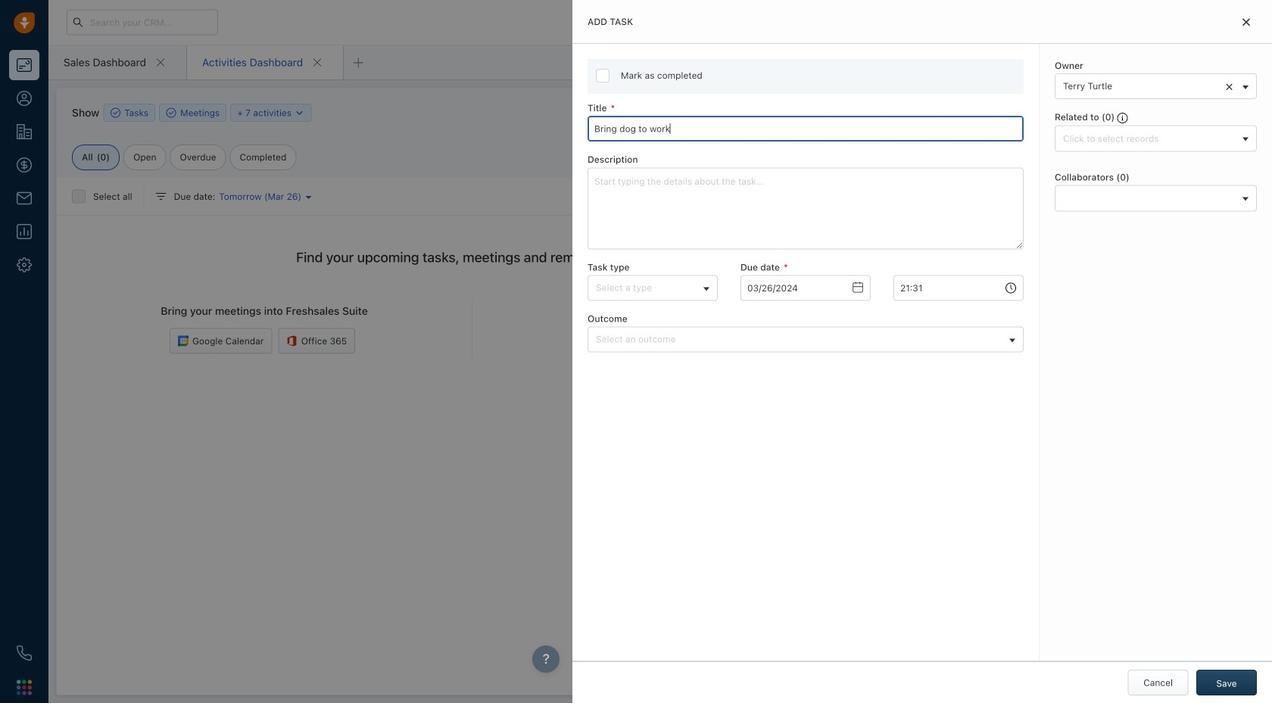 Task type: locate. For each thing, give the bounding box(es) containing it.
None text field
[[894, 275, 1024, 301]]

phone image
[[17, 646, 32, 661]]

dialog
[[573, 0, 1273, 704]]

-- text field
[[741, 275, 871, 301]]

phone element
[[9, 639, 39, 669]]

Search your CRM... text field
[[67, 9, 218, 35]]

freshworks switcher image
[[17, 680, 32, 696]]

close image
[[1243, 18, 1251, 26]]

None search field
[[1060, 190, 1238, 206]]

tab panel
[[573, 0, 1273, 704]]



Task type: vqa. For each thing, say whether or not it's contained in the screenshot.
SEARCH YOUR CRM... text box
yes



Task type: describe. For each thing, give the bounding box(es) containing it.
down image
[[294, 108, 305, 119]]

Enter title of task text field
[[588, 116, 1024, 142]]

Start typing the details about the task… text field
[[588, 168, 1024, 249]]

Click to select records search field
[[1060, 130, 1238, 146]]



